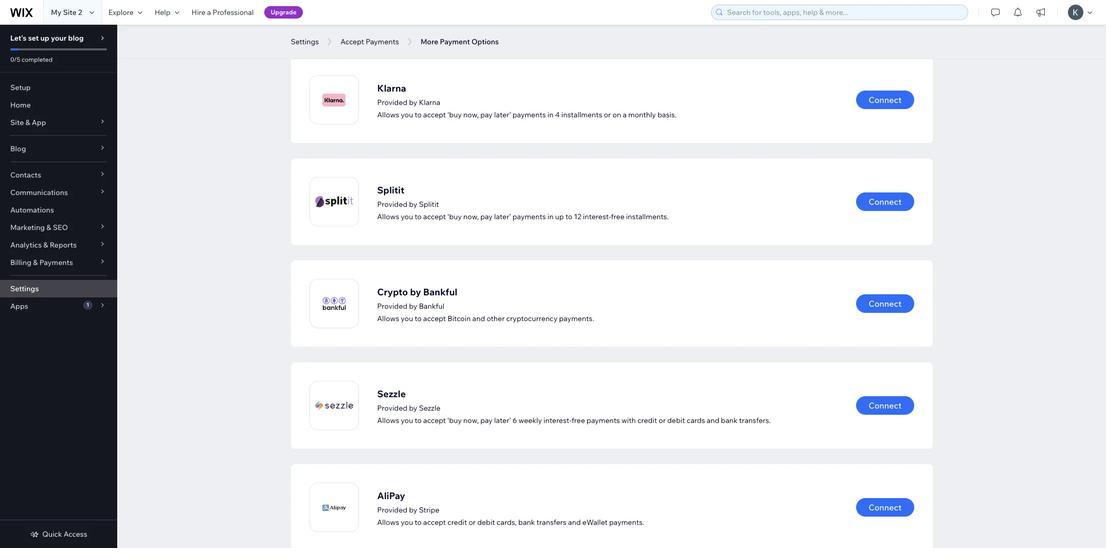 Task type: vqa. For each thing, say whether or not it's contained in the screenshot.
The A within the 'Hire a Professional' link
no



Task type: locate. For each thing, give the bounding box(es) containing it.
0 horizontal spatial a
[[207, 8, 211, 17]]

& left the reports
[[43, 240, 48, 250]]

5 connect from the top
[[869, 502, 902, 513]]

pay for klarna
[[481, 110, 493, 119]]

accept inside the alipay provided by stripe allows you to accept credit or debit cards, bank transfers and ewallet payments.
[[424, 517, 446, 527]]

1 vertical spatial or
[[659, 416, 666, 425]]

credit right with
[[638, 416, 658, 425]]

1 vertical spatial payments.
[[610, 517, 645, 527]]

0 horizontal spatial up
[[40, 33, 49, 43]]

you for splitit
[[401, 212, 413, 221]]

allows for klarna
[[377, 110, 399, 119]]

your
[[51, 33, 67, 43]]

0 horizontal spatial credit
[[448, 517, 467, 527]]

2 allows from the top
[[377, 212, 399, 221]]

credit left cards,
[[448, 517, 467, 527]]

accept inside the sezzle provided by sezzle allows you to accept 'buy now, pay later' 6 weekly interest-free payments with credit or debit cards and bank transfers.
[[424, 416, 446, 425]]

1 vertical spatial in
[[548, 212, 554, 221]]

analytics & reports
[[10, 240, 77, 250]]

upgrade button
[[265, 6, 303, 19]]

a right hire
[[207, 8, 211, 17]]

connect button for alipay
[[857, 498, 915, 517]]

later' inside the sezzle provided by sezzle allows you to accept 'buy now, pay later' 6 weekly interest-free payments with credit or debit cards and bank transfers.
[[494, 416, 511, 425]]

blog
[[10, 144, 26, 153]]

with
[[622, 416, 636, 425]]

payments. right ewallet
[[610, 517, 645, 527]]

site inside dropdown button
[[10, 118, 24, 127]]

by
[[409, 98, 418, 107], [409, 199, 418, 209], [410, 286, 421, 298], [409, 301, 418, 311], [409, 403, 418, 412], [409, 505, 418, 514]]

0 horizontal spatial and
[[473, 314, 485, 323]]

0 vertical spatial pay
[[481, 110, 493, 119]]

you inside "crypto by bankful provided by bankful allows you to accept bitcoin and other cryptocurrency payments."
[[401, 314, 413, 323]]

bank right cards,
[[519, 517, 535, 527]]

quick access button
[[30, 529, 87, 539]]

payments
[[366, 37, 399, 46], [39, 258, 73, 267]]

pay inside klarna provided by klarna allows you to accept 'buy now, pay later' payments in 4 installments or on a monthly basis.
[[481, 110, 493, 119]]

& for marketing
[[46, 223, 51, 232]]

marketing & seo
[[10, 223, 68, 232]]

you for alipay
[[401, 517, 413, 527]]

you for klarna
[[401, 110, 413, 119]]

0 vertical spatial klarna
[[377, 82, 406, 94]]

and
[[473, 314, 485, 323], [707, 416, 720, 425], [568, 517, 581, 527]]

let's set up your blog
[[10, 33, 84, 43]]

access
[[64, 529, 87, 539]]

1 provided from the top
[[377, 98, 408, 107]]

4 allows from the top
[[377, 416, 399, 425]]

provided inside klarna provided by klarna allows you to accept 'buy now, pay later' payments in 4 installments or on a monthly basis.
[[377, 98, 408, 107]]

payments inside popup button
[[39, 258, 73, 267]]

and left ewallet
[[568, 517, 581, 527]]

by inside klarna provided by klarna allows you to accept 'buy now, pay later' payments in 4 installments or on a monthly basis.
[[409, 98, 418, 107]]

2 pay from the top
[[481, 212, 493, 221]]

1 vertical spatial free
[[572, 416, 585, 425]]

4 accept from the top
[[424, 416, 446, 425]]

1 vertical spatial splitit
[[419, 199, 439, 209]]

1 horizontal spatial debit
[[668, 416, 686, 425]]

1 you from the top
[[401, 110, 413, 119]]

provided inside the alipay provided by stripe allows you to accept credit or debit cards, bank transfers and ewallet payments.
[[377, 505, 408, 514]]

setup
[[10, 83, 31, 92]]

allows
[[377, 110, 399, 119], [377, 212, 399, 221], [377, 314, 399, 323], [377, 416, 399, 425], [377, 517, 399, 527]]

free right weekly
[[572, 416, 585, 425]]

'buy for sezzle
[[448, 416, 462, 425]]

a inside "link"
[[207, 8, 211, 17]]

by for sezzle
[[409, 403, 418, 412]]

& right the billing
[[33, 258, 38, 267]]

0 horizontal spatial interest-
[[544, 416, 572, 425]]

0 vertical spatial debit
[[668, 416, 686, 425]]

0 vertical spatial interest-
[[583, 212, 611, 221]]

settings down upgrade button on the left
[[291, 37, 319, 46]]

0 vertical spatial or
[[604, 110, 611, 119]]

0 vertical spatial a
[[207, 8, 211, 17]]

payments left with
[[587, 416, 620, 425]]

pay
[[481, 110, 493, 119], [481, 212, 493, 221], [481, 416, 493, 425]]

'buy for splitit
[[448, 212, 462, 221]]

'buy inside klarna provided by klarna allows you to accept 'buy now, pay later' payments in 4 installments or on a monthly basis.
[[448, 110, 462, 119]]

credit inside the alipay provided by stripe allows you to accept credit or debit cards, bank transfers and ewallet payments.
[[448, 517, 467, 527]]

site & app button
[[0, 114, 117, 131]]

1 vertical spatial settings
[[10, 284, 39, 293]]

connect button for splitit
[[857, 192, 915, 211]]

to inside klarna provided by klarna allows you to accept 'buy now, pay later' payments in 4 installments or on a monthly basis.
[[415, 110, 422, 119]]

0 horizontal spatial klarna
[[377, 82, 406, 94]]

on
[[613, 110, 622, 119]]

allows inside the alipay provided by stripe allows you to accept credit or debit cards, bank transfers and ewallet payments.
[[377, 517, 399, 527]]

4 provided from the top
[[377, 403, 408, 412]]

& for site
[[25, 118, 30, 127]]

sezzle
[[377, 388, 406, 400], [419, 403, 441, 412]]

by inside the sezzle provided by sezzle allows you to accept 'buy now, pay later' 6 weekly interest-free payments with credit or debit cards and bank transfers.
[[409, 403, 418, 412]]

allows for sezzle
[[377, 416, 399, 425]]

2 'buy from the top
[[448, 212, 462, 221]]

payments
[[513, 110, 546, 119], [513, 212, 546, 221], [587, 416, 620, 425]]

'buy inside the sezzle provided by sezzle allows you to accept 'buy now, pay later' 6 weekly interest-free payments with credit or debit cards and bank transfers.
[[448, 416, 462, 425]]

later' for klarna
[[494, 110, 511, 119]]

payments. inside "crypto by bankful provided by bankful allows you to accept bitcoin and other cryptocurrency payments."
[[559, 314, 595, 323]]

4 you from the top
[[401, 416, 413, 425]]

bank left transfers.
[[721, 416, 738, 425]]

12
[[574, 212, 582, 221]]

by for klarna
[[409, 98, 418, 107]]

to inside "crypto by bankful provided by bankful allows you to accept bitcoin and other cryptocurrency payments."
[[415, 314, 422, 323]]

'buy for klarna
[[448, 110, 462, 119]]

1 horizontal spatial payments.
[[610, 517, 645, 527]]

2 provided from the top
[[377, 199, 408, 209]]

1 vertical spatial 'buy
[[448, 212, 462, 221]]

2 vertical spatial and
[[568, 517, 581, 527]]

1 horizontal spatial klarna
[[419, 98, 441, 107]]

settings inside button
[[291, 37, 319, 46]]

debit left the cards
[[668, 416, 686, 425]]

1 vertical spatial payments
[[513, 212, 546, 221]]

0 vertical spatial settings
[[291, 37, 319, 46]]

you for sezzle
[[401, 416, 413, 425]]

later' for sezzle
[[494, 416, 511, 425]]

0 vertical spatial site
[[63, 8, 77, 17]]

1 horizontal spatial and
[[568, 517, 581, 527]]

2 vertical spatial pay
[[481, 416, 493, 425]]

connect
[[869, 95, 902, 105], [869, 197, 902, 207], [869, 298, 902, 309], [869, 400, 902, 411], [869, 502, 902, 513]]

1 vertical spatial site
[[10, 118, 24, 127]]

hire a professional link
[[186, 0, 260, 25]]

1 vertical spatial sezzle
[[419, 403, 441, 412]]

interest- right 12
[[583, 212, 611, 221]]

& left seo
[[46, 223, 51, 232]]

accept inside splitit provided by splitit allows you to accept 'buy now, pay later' payments in up to 12 interest-free installments.
[[424, 212, 446, 221]]

3 connect from the top
[[869, 298, 902, 309]]

2 connect from the top
[[869, 197, 902, 207]]

payments inside button
[[366, 37, 399, 46]]

accept for splitit
[[424, 212, 446, 221]]

provided for alipay
[[377, 505, 408, 514]]

in for splitit
[[548, 212, 554, 221]]

& inside popup button
[[46, 223, 51, 232]]

connect for crypto
[[869, 298, 902, 309]]

payments right accept
[[366, 37, 399, 46]]

payments. right cryptocurrency
[[559, 314, 595, 323]]

0 horizontal spatial payments
[[39, 258, 73, 267]]

pay inside splitit provided by splitit allows you to accept 'buy now, pay later' payments in up to 12 interest-free installments.
[[481, 212, 493, 221]]

0 vertical spatial bankful
[[423, 286, 458, 298]]

1 vertical spatial and
[[707, 416, 720, 425]]

to inside the sezzle provided by sezzle allows you to accept 'buy now, pay later' 6 weekly interest-free payments with credit or debit cards and bank transfers.
[[415, 416, 422, 425]]

payments inside the sezzle provided by sezzle allows you to accept 'buy now, pay later' 6 weekly interest-free payments with credit or debit cards and bank transfers.
[[587, 416, 620, 425]]

1 vertical spatial pay
[[481, 212, 493, 221]]

you inside splitit provided by splitit allows you to accept 'buy now, pay later' payments in up to 12 interest-free installments.
[[401, 212, 413, 221]]

by inside splitit provided by splitit allows you to accept 'buy now, pay later' payments in up to 12 interest-free installments.
[[409, 199, 418, 209]]

you
[[401, 110, 413, 119], [401, 212, 413, 221], [401, 314, 413, 323], [401, 416, 413, 425], [401, 517, 413, 527]]

settings for settings link
[[10, 284, 39, 293]]

3 'buy from the top
[[448, 416, 462, 425]]

billing & payments
[[10, 258, 73, 267]]

free inside splitit provided by splitit allows you to accept 'buy now, pay later' payments in up to 12 interest-free installments.
[[611, 212, 625, 221]]

1 vertical spatial up
[[556, 212, 564, 221]]

& for analytics
[[43, 240, 48, 250]]

1 horizontal spatial payments
[[366, 37, 399, 46]]

'buy
[[448, 110, 462, 119], [448, 212, 462, 221], [448, 416, 462, 425]]

accept inside klarna provided by klarna allows you to accept 'buy now, pay later' payments in 4 installments or on a monthly basis.
[[424, 110, 446, 119]]

provided inside the sezzle provided by sezzle allows you to accept 'buy now, pay later' 6 weekly interest-free payments with credit or debit cards and bank transfers.
[[377, 403, 408, 412]]

in
[[548, 110, 554, 119], [548, 212, 554, 221]]

0 vertical spatial up
[[40, 33, 49, 43]]

1 vertical spatial bank
[[519, 517, 535, 527]]

1 accept from the top
[[424, 110, 446, 119]]

3 you from the top
[[401, 314, 413, 323]]

1 horizontal spatial interest-
[[583, 212, 611, 221]]

5 accept from the top
[[424, 517, 446, 527]]

accept for alipay
[[424, 517, 446, 527]]

credit inside the sezzle provided by sezzle allows you to accept 'buy now, pay later' 6 weekly interest-free payments with credit or debit cards and bank transfers.
[[638, 416, 658, 425]]

2 vertical spatial later'
[[494, 416, 511, 425]]

a right on
[[623, 110, 627, 119]]

up inside splitit provided by splitit allows you to accept 'buy now, pay later' payments in up to 12 interest-free installments.
[[556, 212, 564, 221]]

debit left cards,
[[478, 517, 495, 527]]

0 vertical spatial 'buy
[[448, 110, 462, 119]]

crypto by bankful provided by bankful allows you to accept bitcoin and other cryptocurrency payments.
[[377, 286, 595, 323]]

up left 12
[[556, 212, 564, 221]]

now, for klarna
[[464, 110, 479, 119]]

4 connect button from the top
[[857, 396, 915, 415]]

settings inside sidebar 'element'
[[10, 284, 39, 293]]

provided for splitit
[[377, 199, 408, 209]]

in left 12
[[548, 212, 554, 221]]

& left app
[[25, 118, 30, 127]]

settings
[[291, 37, 319, 46], [10, 284, 39, 293]]

2 vertical spatial now,
[[464, 416, 479, 425]]

0 vertical spatial in
[[548, 110, 554, 119]]

&
[[25, 118, 30, 127], [46, 223, 51, 232], [43, 240, 48, 250], [33, 258, 38, 267]]

interest- right weekly
[[544, 416, 572, 425]]

or left on
[[604, 110, 611, 119]]

by inside the alipay provided by stripe allows you to accept credit or debit cards, bank transfers and ewallet payments.
[[409, 505, 418, 514]]

payments inside klarna provided by klarna allows you to accept 'buy now, pay later' payments in 4 installments or on a monthly basis.
[[513, 110, 546, 119]]

0 horizontal spatial sezzle
[[377, 388, 406, 400]]

0 vertical spatial payments
[[366, 37, 399, 46]]

1 horizontal spatial sezzle
[[419, 403, 441, 412]]

1 vertical spatial payments
[[39, 258, 73, 267]]

1 horizontal spatial a
[[623, 110, 627, 119]]

1 horizontal spatial free
[[611, 212, 625, 221]]

5 connect button from the top
[[857, 498, 915, 517]]

site down home at the left top
[[10, 118, 24, 127]]

0 vertical spatial bank
[[721, 416, 738, 425]]

now, inside splitit provided by splitit allows you to accept 'buy now, pay later' payments in up to 12 interest-free installments.
[[464, 212, 479, 221]]

payments for splitit
[[513, 212, 546, 221]]

0 vertical spatial credit
[[638, 416, 658, 425]]

site left "2" at the left of page
[[63, 8, 77, 17]]

automations
[[10, 205, 54, 215]]

crypto
[[377, 286, 408, 298]]

2 connect button from the top
[[857, 192, 915, 211]]

up right 'set' on the left of page
[[40, 33, 49, 43]]

2 you from the top
[[401, 212, 413, 221]]

let's
[[10, 33, 27, 43]]

to for klarna
[[415, 110, 422, 119]]

settings up the apps
[[10, 284, 39, 293]]

connect button
[[857, 91, 915, 109], [857, 192, 915, 211], [857, 294, 915, 313], [857, 396, 915, 415], [857, 498, 915, 517]]

communications button
[[0, 184, 117, 201]]

payments inside splitit provided by splitit allows you to accept 'buy now, pay later' payments in up to 12 interest-free installments.
[[513, 212, 546, 221]]

0 horizontal spatial payments.
[[559, 314, 595, 323]]

payments left 4
[[513, 110, 546, 119]]

1 now, from the top
[[464, 110, 479, 119]]

help
[[155, 8, 171, 17]]

1 horizontal spatial site
[[63, 8, 77, 17]]

accept payments
[[341, 37, 399, 46]]

2 horizontal spatial or
[[659, 416, 666, 425]]

provided inside splitit provided by splitit allows you to accept 'buy now, pay later' payments in up to 12 interest-free installments.
[[377, 199, 408, 209]]

pay inside the sezzle provided by sezzle allows you to accept 'buy now, pay later' 6 weekly interest-free payments with credit or debit cards and bank transfers.
[[481, 416, 493, 425]]

seo
[[53, 223, 68, 232]]

0 vertical spatial later'
[[494, 110, 511, 119]]

accept
[[424, 110, 446, 119], [424, 212, 446, 221], [424, 314, 446, 323], [424, 416, 446, 425], [424, 517, 446, 527]]

later'
[[494, 110, 511, 119], [494, 212, 511, 221], [494, 416, 511, 425]]

later' inside klarna provided by klarna allows you to accept 'buy now, pay later' payments in 4 installments or on a monthly basis.
[[494, 110, 511, 119]]

in inside splitit provided by splitit allows you to accept 'buy now, pay later' payments in up to 12 interest-free installments.
[[548, 212, 554, 221]]

setup link
[[0, 79, 117, 96]]

1 pay from the top
[[481, 110, 493, 119]]

provided for sezzle
[[377, 403, 408, 412]]

5 provided from the top
[[377, 505, 408, 514]]

0 horizontal spatial site
[[10, 118, 24, 127]]

bank
[[721, 416, 738, 425], [519, 517, 535, 527]]

2 in from the top
[[548, 212, 554, 221]]

accept for klarna
[[424, 110, 446, 119]]

set
[[28, 33, 39, 43]]

0 horizontal spatial or
[[469, 517, 476, 527]]

in left 4
[[548, 110, 554, 119]]

1 in from the top
[[548, 110, 554, 119]]

transfers.
[[740, 416, 771, 425]]

to for alipay
[[415, 517, 422, 527]]

0 vertical spatial and
[[473, 314, 485, 323]]

now, inside the sezzle provided by sezzle allows you to accept 'buy now, pay later' 6 weekly interest-free payments with credit or debit cards and bank transfers.
[[464, 416, 479, 425]]

now, inside klarna provided by klarna allows you to accept 'buy now, pay later' payments in 4 installments or on a monthly basis.
[[464, 110, 479, 119]]

2 now, from the top
[[464, 212, 479, 221]]

1 vertical spatial debit
[[478, 517, 495, 527]]

contacts
[[10, 170, 41, 180]]

1 allows from the top
[[377, 110, 399, 119]]

2 horizontal spatial and
[[707, 416, 720, 425]]

2 vertical spatial payments
[[587, 416, 620, 425]]

a
[[207, 8, 211, 17], [623, 110, 627, 119]]

completed
[[22, 56, 53, 63]]

5 you from the top
[[401, 517, 413, 527]]

'buy inside splitit provided by splitit allows you to accept 'buy now, pay later' payments in up to 12 interest-free installments.
[[448, 212, 462, 221]]

4
[[556, 110, 560, 119]]

0 vertical spatial free
[[611, 212, 625, 221]]

later' inside splitit provided by splitit allows you to accept 'buy now, pay later' payments in up to 12 interest-free installments.
[[494, 212, 511, 221]]

allows inside splitit provided by splitit allows you to accept 'buy now, pay later' payments in up to 12 interest-free installments.
[[377, 212, 399, 221]]

& for billing
[[33, 258, 38, 267]]

1 horizontal spatial bank
[[721, 416, 738, 425]]

site
[[63, 8, 77, 17], [10, 118, 24, 127]]

1 'buy from the top
[[448, 110, 462, 119]]

3 allows from the top
[[377, 314, 399, 323]]

2 accept from the top
[[424, 212, 446, 221]]

alipay provided by stripe allows you to accept credit or debit cards, bank transfers and ewallet payments.
[[377, 490, 645, 527]]

2 later' from the top
[[494, 212, 511, 221]]

allows inside the sezzle provided by sezzle allows you to accept 'buy now, pay later' 6 weekly interest-free payments with credit or debit cards and bank transfers.
[[377, 416, 399, 425]]

allows inside klarna provided by klarna allows you to accept 'buy now, pay later' payments in 4 installments or on a monthly basis.
[[377, 110, 399, 119]]

payments down analytics & reports dropdown button
[[39, 258, 73, 267]]

0 vertical spatial payments
[[513, 110, 546, 119]]

& inside popup button
[[33, 258, 38, 267]]

or right with
[[659, 416, 666, 425]]

and left other
[[473, 314, 485, 323]]

3 now, from the top
[[464, 416, 479, 425]]

1 vertical spatial a
[[623, 110, 627, 119]]

klarna
[[377, 82, 406, 94], [419, 98, 441, 107]]

0 vertical spatial payments.
[[559, 314, 595, 323]]

2 vertical spatial 'buy
[[448, 416, 462, 425]]

3 later' from the top
[[494, 416, 511, 425]]

payments left 12
[[513, 212, 546, 221]]

ewallet
[[583, 517, 608, 527]]

1 horizontal spatial credit
[[638, 416, 658, 425]]

0 horizontal spatial bank
[[519, 517, 535, 527]]

1 horizontal spatial settings
[[291, 37, 319, 46]]

credit
[[638, 416, 658, 425], [448, 517, 467, 527]]

sidebar element
[[0, 25, 117, 548]]

0 horizontal spatial settings
[[10, 284, 39, 293]]

5 allows from the top
[[377, 517, 399, 527]]

1 horizontal spatial up
[[556, 212, 564, 221]]

3 provided from the top
[[377, 301, 408, 311]]

1 vertical spatial credit
[[448, 517, 467, 527]]

allows inside "crypto by bankful provided by bankful allows you to accept bitcoin and other cryptocurrency payments."
[[377, 314, 399, 323]]

0 horizontal spatial splitit
[[377, 184, 405, 196]]

you inside the alipay provided by stripe allows you to accept credit or debit cards, bank transfers and ewallet payments.
[[401, 517, 413, 527]]

1 vertical spatial later'
[[494, 212, 511, 221]]

in inside klarna provided by klarna allows you to accept 'buy now, pay later' payments in 4 installments or on a monthly basis.
[[548, 110, 554, 119]]

or left cards,
[[469, 517, 476, 527]]

6
[[513, 416, 517, 425]]

free left the installments.
[[611, 212, 625, 221]]

0 horizontal spatial debit
[[478, 517, 495, 527]]

app
[[32, 118, 46, 127]]

accept
[[341, 37, 364, 46]]

splitit
[[377, 184, 405, 196], [419, 199, 439, 209]]

connect button for crypto
[[857, 294, 915, 313]]

1 vertical spatial interest-
[[544, 416, 572, 425]]

1 horizontal spatial or
[[604, 110, 611, 119]]

0 horizontal spatial free
[[572, 416, 585, 425]]

3 pay from the top
[[481, 416, 493, 425]]

1 later' from the top
[[494, 110, 511, 119]]

2 vertical spatial or
[[469, 517, 476, 527]]

home link
[[0, 96, 117, 114]]

3 connect button from the top
[[857, 294, 915, 313]]

you inside klarna provided by klarna allows you to accept 'buy now, pay later' payments in 4 installments or on a monthly basis.
[[401, 110, 413, 119]]

and right the cards
[[707, 416, 720, 425]]

now, for splitit
[[464, 212, 479, 221]]

payments.
[[559, 314, 595, 323], [610, 517, 645, 527]]

0 vertical spatial now,
[[464, 110, 479, 119]]

you inside the sezzle provided by sezzle allows you to accept 'buy now, pay later' 6 weekly interest-free payments with credit or debit cards and bank transfers.
[[401, 416, 413, 425]]

debit inside the alipay provided by stripe allows you to accept credit or debit cards, bank transfers and ewallet payments.
[[478, 517, 495, 527]]

to inside the alipay provided by stripe allows you to accept credit or debit cards, bank transfers and ewallet payments.
[[415, 517, 422, 527]]

in for klarna
[[548, 110, 554, 119]]

3 accept from the top
[[424, 314, 446, 323]]

1 vertical spatial now,
[[464, 212, 479, 221]]



Task type: describe. For each thing, give the bounding box(es) containing it.
up inside sidebar 'element'
[[40, 33, 49, 43]]

4 connect from the top
[[869, 400, 902, 411]]

provided for klarna
[[377, 98, 408, 107]]

or inside klarna provided by klarna allows you to accept 'buy now, pay later' payments in 4 installments or on a monthly basis.
[[604, 110, 611, 119]]

0 vertical spatial sezzle
[[377, 388, 406, 400]]

analytics
[[10, 240, 42, 250]]

analytics & reports button
[[0, 236, 117, 254]]

explore
[[108, 8, 134, 17]]

apps
[[10, 302, 28, 311]]

interest- inside splitit provided by splitit allows you to accept 'buy now, pay later' payments in up to 12 interest-free installments.
[[583, 212, 611, 221]]

more payment options button
[[416, 34, 504, 49]]

home
[[10, 100, 31, 110]]

weekly
[[519, 416, 542, 425]]

communications
[[10, 188, 68, 197]]

options
[[472, 37, 499, 46]]

quick
[[42, 529, 62, 539]]

to for splitit
[[415, 212, 422, 221]]

settings link
[[0, 280, 117, 297]]

now, for sezzle
[[464, 416, 479, 425]]

interest- inside the sezzle provided by sezzle allows you to accept 'buy now, pay later' 6 weekly interest-free payments with credit or debit cards and bank transfers.
[[544, 416, 572, 425]]

settings button
[[286, 34, 324, 49]]

blog button
[[0, 140, 117, 157]]

stripe
[[419, 505, 440, 514]]

1 vertical spatial bankful
[[419, 301, 445, 311]]

payment
[[440, 37, 470, 46]]

site & app
[[10, 118, 46, 127]]

professional
[[213, 8, 254, 17]]

quick access
[[42, 529, 87, 539]]

or inside the alipay provided by stripe allows you to accept credit or debit cards, bank transfers and ewallet payments.
[[469, 517, 476, 527]]

my
[[51, 8, 61, 17]]

more payment options
[[421, 37, 499, 46]]

pay for splitit
[[481, 212, 493, 221]]

splitit provided by splitit allows you to accept 'buy now, pay later' payments in up to 12 interest-free installments.
[[377, 184, 669, 221]]

cards
[[687, 416, 706, 425]]

accept inside "crypto by bankful provided by bankful allows you to accept bitcoin and other cryptocurrency payments."
[[424, 314, 446, 323]]

billing
[[10, 258, 31, 267]]

and inside the sezzle provided by sezzle allows you to accept 'buy now, pay later' 6 weekly interest-free payments with credit or debit cards and bank transfers.
[[707, 416, 720, 425]]

allows for splitit
[[377, 212, 399, 221]]

by for alipay
[[409, 505, 418, 514]]

later' for splitit
[[494, 212, 511, 221]]

free inside the sezzle provided by sezzle allows you to accept 'buy now, pay later' 6 weekly interest-free payments with credit or debit cards and bank transfers.
[[572, 416, 585, 425]]

0/5
[[10, 56, 20, 63]]

help button
[[149, 0, 186, 25]]

to for sezzle
[[415, 416, 422, 425]]

0 vertical spatial splitit
[[377, 184, 405, 196]]

reports
[[50, 240, 77, 250]]

contacts button
[[0, 166, 117, 184]]

sezzle provided by sezzle allows you to accept 'buy now, pay later' 6 weekly interest-free payments with credit or debit cards and bank transfers.
[[377, 388, 771, 425]]

hire
[[192, 8, 206, 17]]

connect for alipay
[[869, 502, 902, 513]]

connect for splitit
[[869, 197, 902, 207]]

by for splitit
[[409, 199, 418, 209]]

blog
[[68, 33, 84, 43]]

marketing & seo button
[[0, 219, 117, 236]]

and inside "crypto by bankful provided by bankful allows you to accept bitcoin and other cryptocurrency payments."
[[473, 314, 485, 323]]

bitcoin
[[448, 314, 471, 323]]

debit inside the sezzle provided by sezzle allows you to accept 'buy now, pay later' 6 weekly interest-free payments with credit or debit cards and bank transfers.
[[668, 416, 686, 425]]

settings for settings button
[[291, 37, 319, 46]]

and inside the alipay provided by stripe allows you to accept credit or debit cards, bank transfers and ewallet payments.
[[568, 517, 581, 527]]

bank inside the alipay provided by stripe allows you to accept credit or debit cards, bank transfers and ewallet payments.
[[519, 517, 535, 527]]

installments
[[562, 110, 603, 119]]

transfers
[[537, 517, 567, 527]]

bank inside the sezzle provided by sezzle allows you to accept 'buy now, pay later' 6 weekly interest-free payments with credit or debit cards and bank transfers.
[[721, 416, 738, 425]]

1 horizontal spatial splitit
[[419, 199, 439, 209]]

1
[[87, 302, 89, 308]]

klarna provided by klarna allows you to accept 'buy now, pay later' payments in 4 installments or on a monthly basis.
[[377, 82, 677, 119]]

1 vertical spatial klarna
[[419, 98, 441, 107]]

cards,
[[497, 517, 517, 527]]

or inside the sezzle provided by sezzle allows you to accept 'buy now, pay later' 6 weekly interest-free payments with credit or debit cards and bank transfers.
[[659, 416, 666, 425]]

a inside klarna provided by klarna allows you to accept 'buy now, pay later' payments in 4 installments or on a monthly basis.
[[623, 110, 627, 119]]

allows for alipay
[[377, 517, 399, 527]]

monthly
[[629, 110, 656, 119]]

payments. inside the alipay provided by stripe allows you to accept credit or debit cards, bank transfers and ewallet payments.
[[610, 517, 645, 527]]

billing & payments button
[[0, 254, 117, 271]]

payments for klarna
[[513, 110, 546, 119]]

alipay
[[377, 490, 405, 501]]

0/5 completed
[[10, 56, 53, 63]]

my site 2
[[51, 8, 82, 17]]

hire a professional
[[192, 8, 254, 17]]

other
[[487, 314, 505, 323]]

accept for sezzle
[[424, 416, 446, 425]]

Search for tools, apps, help & more... field
[[725, 5, 965, 20]]

upgrade
[[271, 8, 297, 16]]

more
[[421, 37, 439, 46]]

2
[[78, 8, 82, 17]]

provided inside "crypto by bankful provided by bankful allows you to accept bitcoin and other cryptocurrency payments."
[[377, 301, 408, 311]]

cryptocurrency
[[507, 314, 558, 323]]

1 connect button from the top
[[857, 91, 915, 109]]

accept payments button
[[336, 34, 404, 49]]

installments.
[[627, 212, 669, 221]]

1 connect from the top
[[869, 95, 902, 105]]

automations link
[[0, 201, 117, 219]]

pay for sezzle
[[481, 416, 493, 425]]

basis.
[[658, 110, 677, 119]]

marketing
[[10, 223, 45, 232]]



